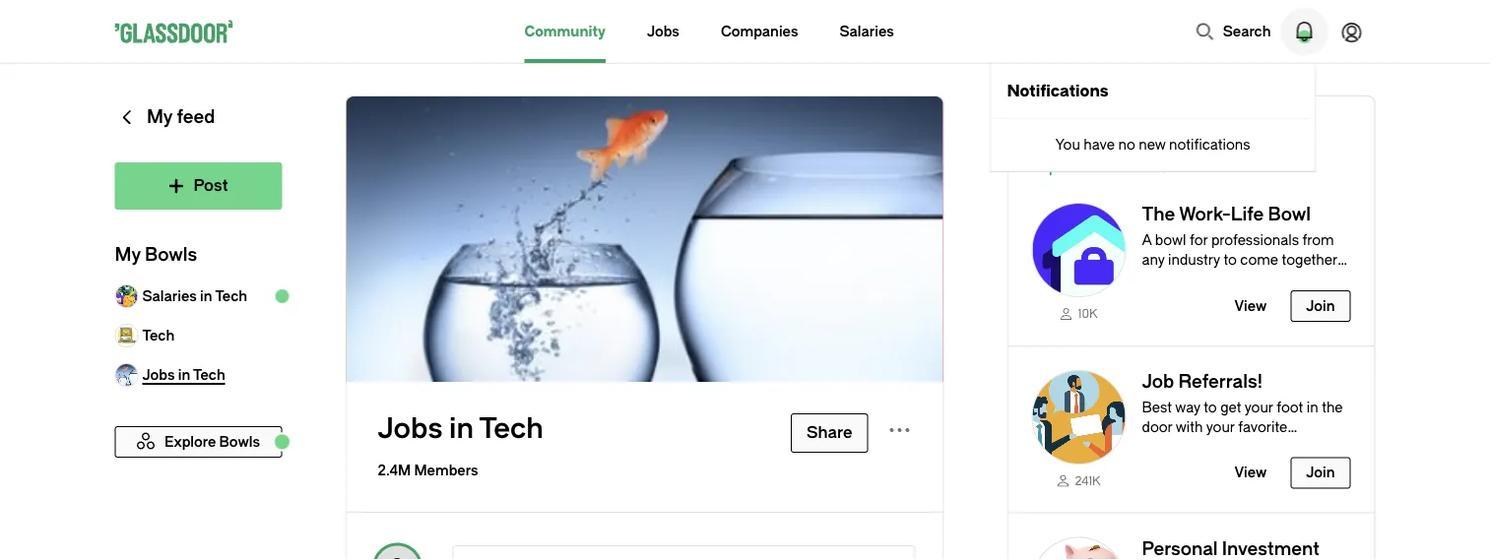Task type: describe. For each thing, give the bounding box(es) containing it.
companies
[[721, 23, 799, 39]]

jobs for jobs
[[647, 23, 680, 39]]

tech link
[[115, 316, 282, 356]]

members
[[414, 463, 478, 479]]

feed
[[177, 107, 215, 128]]

discuss
[[1170, 271, 1220, 288]]

my feed link
[[115, 96, 282, 163]]

the
[[1143, 204, 1176, 225]]

notifications
[[1170, 136, 1251, 153]]

in for salaries
[[200, 288, 212, 304]]

bowls™
[[1032, 120, 1119, 148]]

day-
[[1248, 271, 1278, 288]]

image for bowl image for the work-life bowl
[[1032, 203, 1127, 298]]

2.4m members
[[378, 463, 478, 479]]

day
[[1298, 271, 1320, 288]]

jobs link
[[647, 0, 680, 63]]

life.
[[1277, 291, 1300, 307]]

new
[[1139, 136, 1166, 153]]

2.4m
[[378, 463, 411, 479]]

life
[[1231, 204, 1265, 225]]

any
[[1143, 252, 1165, 268]]

the
[[1223, 271, 1245, 288]]

personal
[[1143, 539, 1218, 560]]

salaries for salaries
[[840, 23, 895, 39]]

and
[[1143, 271, 1167, 288]]

referrals!
[[1179, 372, 1264, 392]]

my feed
[[147, 107, 215, 128]]

a
[[1143, 232, 1152, 248]]

salaries for salaries in tech
[[142, 288, 197, 304]]

search button
[[1186, 12, 1281, 51]]

community link
[[525, 0, 606, 63]]

10k
[[1079, 307, 1098, 321]]

work-
[[1180, 204, 1231, 225]]

241k link
[[1032, 473, 1127, 489]]

personal investment
[[1143, 539, 1320, 561]]

you
[[1056, 136, 1081, 153]]

community
[[525, 23, 606, 39]]

0 vertical spatial for
[[1125, 120, 1156, 148]]

professionals
[[1212, 232, 1300, 248]]

you
[[1161, 120, 1203, 148]]

industry
[[1169, 252, 1221, 268]]

bowls™ for you
[[1032, 120, 1203, 148]]

explore all bowls link
[[1032, 156, 1375, 179]]



Task type: locate. For each thing, give the bounding box(es) containing it.
1 vertical spatial in
[[449, 413, 474, 446]]

job
[[1143, 372, 1175, 392]]

of
[[1222, 291, 1236, 307]]

together
[[1282, 252, 1338, 268]]

0 horizontal spatial tech
[[142, 328, 175, 344]]

tech for salaries in tech
[[215, 288, 247, 304]]

1 horizontal spatial tech
[[215, 288, 247, 304]]

from
[[1303, 232, 1335, 248]]

jobs for jobs in tech
[[378, 413, 443, 446]]

1 vertical spatial my
[[115, 245, 141, 266]]

image for bowl image up 10k link
[[1032, 203, 1127, 298]]

0 vertical spatial salaries
[[840, 23, 895, 39]]

1 image for bowl image from the top
[[1032, 203, 1127, 298]]

salaries in tech link
[[115, 277, 282, 316]]

explore
[[1032, 159, 1084, 175]]

come
[[1241, 252, 1279, 268]]

0 horizontal spatial in
[[200, 288, 212, 304]]

2 horizontal spatial tech
[[479, 413, 544, 446]]

in
[[200, 288, 212, 304], [449, 413, 474, 446]]

0 horizontal spatial for
[[1125, 120, 1156, 148]]

1 vertical spatial image for bowl image
[[1032, 370, 1127, 465]]

0 vertical spatial my
[[147, 107, 173, 128]]

2 image for bowl image from the top
[[1032, 370, 1127, 465]]

1 vertical spatial tech
[[142, 328, 175, 344]]

image for bowl image for job referrals!
[[1032, 370, 1127, 465]]

0 vertical spatial image for bowl image
[[1032, 203, 1127, 298]]

10k link
[[1032, 305, 1127, 322]]

companies link
[[721, 0, 799, 63]]

1 horizontal spatial for
[[1190, 232, 1208, 248]]

my up salaries in tech link
[[115, 245, 141, 266]]

to-
[[1278, 271, 1298, 288]]

tech for jobs in tech
[[479, 413, 544, 446]]

0 horizontal spatial jobs
[[378, 413, 443, 446]]

1 horizontal spatial salaries
[[840, 23, 895, 39]]

investment
[[1223, 539, 1320, 560]]

1 vertical spatial salaries
[[142, 288, 197, 304]]

bowls
[[1107, 159, 1148, 175], [145, 245, 197, 266]]

jobs up 2.4m
[[378, 413, 443, 446]]

my for my bowls
[[115, 245, 141, 266]]

search
[[1224, 23, 1272, 39]]

0 horizontal spatial my
[[115, 245, 141, 266]]

notifications
[[1008, 82, 1109, 100]]

have
[[1084, 136, 1115, 153]]

salaries
[[840, 23, 895, 39], [142, 288, 197, 304]]

toogle identity image
[[374, 545, 421, 561]]

bowl
[[1156, 232, 1187, 248]]

for up industry
[[1190, 232, 1208, 248]]

all
[[1086, 159, 1104, 175]]

to
[[1224, 252, 1237, 268]]

personal investment button
[[1009, 514, 1375, 561]]

0 horizontal spatial bowls
[[145, 245, 197, 266]]

image for bowl image up 241k link
[[1032, 370, 1127, 465]]

bowls down no
[[1107, 159, 1148, 175]]

1 horizontal spatial bowls
[[1107, 159, 1148, 175]]

241k
[[1075, 474, 1101, 488]]

0 vertical spatial tech
[[215, 288, 247, 304]]

bowl
[[1269, 204, 1312, 225]]

bowls up salaries in tech
[[145, 245, 197, 266]]

1 vertical spatial for
[[1190, 232, 1208, 248]]

you have no new notifications
[[1056, 136, 1251, 153]]

jobs left companies
[[647, 23, 680, 39]]

in for jobs
[[449, 413, 474, 446]]

my bowls
[[115, 245, 197, 266]]

for
[[1125, 120, 1156, 148], [1190, 232, 1208, 248]]

happenings
[[1143, 291, 1219, 307]]

image for bowl image
[[1032, 203, 1127, 298], [1032, 370, 1127, 465]]

1 horizontal spatial in
[[449, 413, 474, 446]]

explore all bowls
[[1032, 159, 1148, 175]]

salaries in tech
[[142, 288, 247, 304]]

my
[[147, 107, 173, 128], [115, 245, 141, 266]]

1 vertical spatial jobs
[[378, 413, 443, 446]]

1 horizontal spatial jobs
[[647, 23, 680, 39]]

salaries link
[[840, 0, 895, 63]]

jobs in tech
[[378, 413, 544, 446]]

0 vertical spatial in
[[200, 288, 212, 304]]

0 horizontal spatial salaries
[[142, 288, 197, 304]]

jobs
[[647, 23, 680, 39], [378, 413, 443, 446]]

for inside "the work-life bowl a bowl for professionals from any industry to come together and discuss the day-to-day happenings of work-life."
[[1190, 232, 1208, 248]]

my left "feed" at the left
[[147, 107, 173, 128]]

2 vertical spatial tech
[[479, 413, 544, 446]]

my for my feed
[[147, 107, 173, 128]]

in up tech link in the bottom of the page
[[200, 288, 212, 304]]

for left you
[[1125, 120, 1156, 148]]

0 vertical spatial bowls
[[1107, 159, 1148, 175]]

0 vertical spatial jobs
[[647, 23, 680, 39]]

in up members
[[449, 413, 474, 446]]

tech
[[215, 288, 247, 304], [142, 328, 175, 344], [479, 413, 544, 446]]

the work-life bowl a bowl for professionals from any industry to come together and discuss the day-to-day happenings of work-life.
[[1143, 204, 1338, 307]]

no
[[1119, 136, 1136, 153]]

work-
[[1239, 291, 1277, 307]]

1 vertical spatial bowls
[[145, 245, 197, 266]]

job referrals!
[[1143, 372, 1264, 392]]

1 horizontal spatial my
[[147, 107, 173, 128]]

my inside my feed link
[[147, 107, 173, 128]]



Task type: vqa. For each thing, say whether or not it's contained in the screenshot.
Career Advice for Students link associated with Career Advice for Students attends Broward College
no



